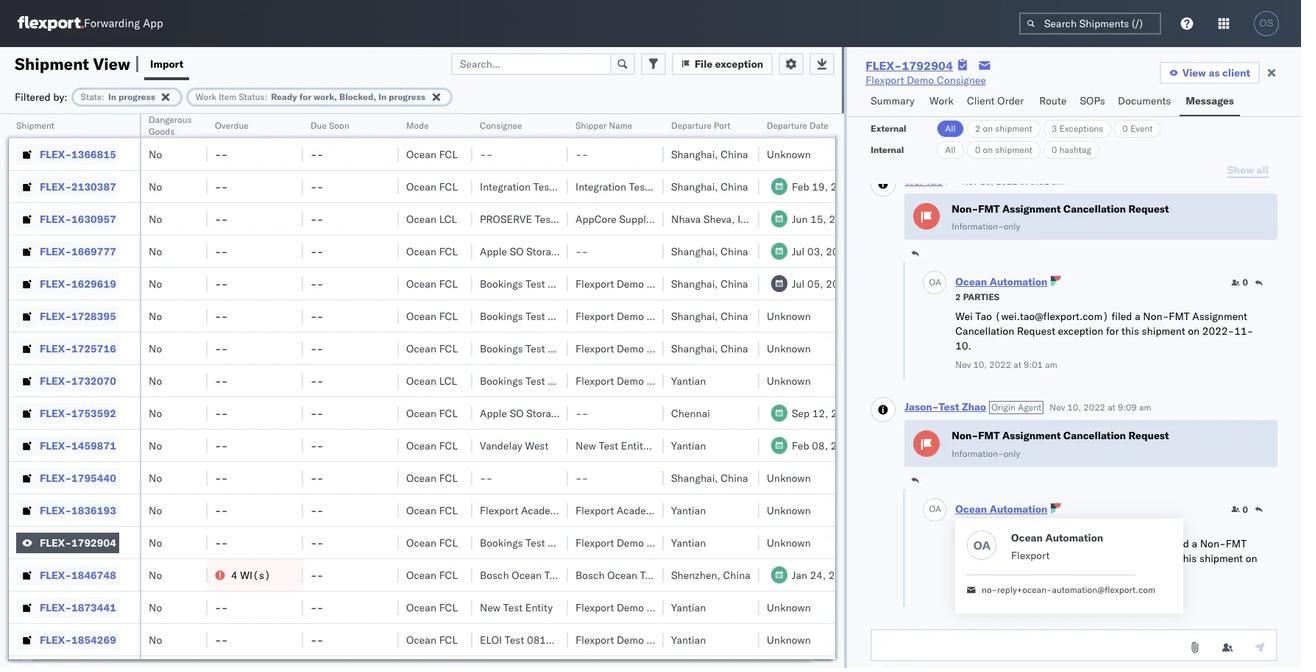 Task type: vqa. For each thing, say whether or not it's contained in the screenshot.


Task type: describe. For each thing, give the bounding box(es) containing it.
nov for wei
[[955, 359, 971, 370]]

this inside wei tao (wei.tao@flexport.com) filed a non-fmt assignment cancellation request exception for this shipment on
[[1122, 325, 1139, 338]]

china for flex-1366815
[[721, 148, 748, 161]]

bookings for flex-1732070
[[480, 374, 523, 387]]

blocked,
[[339, 91, 376, 102]]

consignee for flex-1629619
[[548, 277, 597, 290]]

shanghai, china for flex-1725716
[[671, 342, 748, 355]]

0 event
[[1123, 123, 1153, 134]]

storage for chennai
[[526, 407, 562, 420]]

1728395
[[71, 309, 116, 323]]

proserve
[[480, 212, 532, 226]]

inc.
[[596, 504, 613, 517]]

flex- for flex-1732070 button
[[40, 374, 71, 387]]

no for flex-1630957
[[149, 212, 162, 226]]

flexport demo consignee link
[[866, 73, 986, 88]]

lcl for bookings
[[439, 374, 457, 387]]

dangerous goods button
[[141, 111, 202, 138]]

0 horizontal spatial view
[[93, 53, 130, 74]]

due soon
[[311, 120, 349, 131]]

import
[[150, 57, 183, 70]]

unknown for 1795440
[[767, 471, 811, 485]]

1 progress from the left
[[118, 91, 155, 102]]

overdue
[[215, 120, 249, 131]]

work item status : ready for work, blocked, in progress
[[196, 91, 425, 102]]

not for shanghai, china
[[589, 245, 609, 258]]

0 vertical spatial 1792904
[[902, 58, 953, 73]]

no for flex-1728395
[[149, 309, 162, 323]]

assignment inside wei tao (wei.tao@flexport.com) filed a non-fmt assignment cancellation request exception for this shipment on
[[1192, 310, 1247, 323]]

apple for shanghai, china
[[480, 245, 507, 258]]

unknown for 1366815
[[767, 148, 811, 161]]

o for wei
[[929, 276, 935, 288]]

1873441
[[71, 601, 116, 614]]

flex-1854269 button
[[16, 630, 119, 650]]

flex-1629619 button
[[16, 273, 119, 294]]

2022 up origin
[[989, 359, 1011, 370]]

resize handle column header for shipment
[[122, 114, 140, 668]]

jun
[[792, 212, 808, 226]]

this inside this shipment on 2022-11-10.
[[1179, 552, 1197, 565]]

(us)
[[567, 504, 593, 517]]

1 in from the left
[[108, 91, 116, 102]]

am for wei
[[1045, 359, 1057, 370]]

2 bosch ocean test from the left
[[575, 569, 660, 582]]

10. inside 2022-11- 10.
[[955, 339, 971, 353]]

entity for new test entity
[[525, 601, 553, 614]]

(zhao.yingwei@gmail.com)
[[1036, 537, 1166, 550]]

flexport demo shipper co. for 1725716
[[575, 342, 700, 355]]

test inside jason-test zhao (zhao.yingwei@gmail.com) filed a non-fmt assignment cancellation
[[988, 537, 1008, 550]]

ocean for 1732070
[[406, 374, 436, 387]]

new test entity 2
[[575, 439, 657, 452]]

fcl for flex-2130387
[[439, 180, 458, 193]]

fcl for flex-1836193
[[439, 504, 458, 517]]

fcl for flex-1873441
[[439, 601, 458, 614]]

work button
[[924, 88, 961, 116]]

yantian for flex-1854269
[[671, 633, 706, 647]]

flex-1725716
[[40, 342, 116, 355]]

yantian for flex-1732070
[[671, 374, 706, 387]]

3 resize handle column header from the left
[[286, 114, 303, 668]]

china for flex-1846748
[[723, 569, 751, 582]]

no for flex-1732070
[[149, 374, 162, 387]]

sops button
[[1074, 88, 1112, 116]]

client
[[967, 94, 995, 107]]

jason-test zhao (zhao.yingwei@gmail.com) filed a non-fmt assignment cancellation
[[955, 537, 1247, 565]]

shanghai, china for flex-1366815
[[671, 148, 748, 161]]

1792904 inside button
[[71, 536, 116, 549]]

consignee for flex-1732070
[[548, 374, 597, 387]]

ocean for 1846748
[[406, 569, 436, 582]]

on inside this shipment on 2022-11-10.
[[1246, 552, 1257, 565]]

fcl for flex-1846748
[[439, 569, 458, 582]]

this shipment on 2022-11-10.
[[955, 552, 1257, 580]]

messages button
[[1180, 88, 1240, 116]]

nhava sheva, india
[[671, 212, 761, 226]]

flex- for flex-1630957 button
[[40, 212, 71, 226]]

10, down 0 on shipment
[[980, 176, 994, 187]]

1459871
[[71, 439, 116, 452]]

0 hashtag
[[1052, 144, 1091, 155]]

2 parties button for jason-test
[[955, 517, 1000, 530]]

sep 12, 2022 edt
[[792, 407, 878, 420]]

summary
[[871, 94, 915, 107]]

2022 right agent
[[1083, 402, 1105, 413]]

edt right 15:30
[[889, 212, 908, 226]]

os button
[[1250, 7, 1283, 40]]

flexport demo shipper co. for 1732070
[[575, 374, 700, 387]]

2 bosch from the left
[[575, 569, 605, 582]]

appcore supply ltd
[[575, 212, 669, 226]]

unknown for 1725716
[[767, 342, 811, 355]]

co. for 1629619
[[686, 277, 700, 290]]

no for flex-1873441
[[149, 601, 162, 614]]

0 vertical spatial flex-1792904
[[866, 58, 953, 73]]

apple so storage (do not use) for shanghai, china
[[480, 245, 638, 258]]

shipper name button
[[568, 117, 649, 132]]

appcore
[[575, 212, 617, 226]]

bookings test consignee for flex-1629619
[[480, 277, 597, 290]]

flex-1836193
[[40, 504, 116, 517]]

fcl for flex-1753592
[[439, 407, 458, 420]]

11- inside 2022-11- 10.
[[1234, 325, 1254, 338]]

sheva,
[[703, 212, 735, 226]]

flex-1846748 button
[[16, 565, 119, 585]]

shanghai, china for flex-1728395
[[671, 309, 748, 323]]

yantian for flex-1459871
[[671, 439, 706, 452]]

academy for (sz)
[[617, 504, 660, 517]]

china for flex-1629619
[[721, 277, 748, 290]]

2022 down the ocean automation flexport
[[989, 586, 1011, 597]]

4 resize handle column header from the left
[[381, 114, 399, 668]]

jul 05, 2022 edt
[[792, 277, 873, 290]]

hashtag
[[1059, 144, 1091, 155]]

summary button
[[865, 88, 924, 116]]

file
[[695, 57, 713, 70]]

due
[[311, 120, 327, 131]]

flex-1459871 button
[[16, 435, 119, 456]]

automation@flexport.com
[[1052, 584, 1155, 595]]

reply+ocean-
[[997, 584, 1052, 595]]

at down 0 on shipment
[[1020, 176, 1028, 187]]

ocean for 1366815
[[406, 148, 436, 161]]

19,
[[812, 180, 828, 193]]

jan 24, 2023 est
[[792, 569, 875, 582]]

departure date button
[[759, 117, 914, 132]]

flex- for flex-1669777 button
[[40, 245, 71, 258]]

flex-1366815
[[40, 148, 116, 161]]

consignee for flex-1728395
[[548, 309, 597, 323]]

flexport. image
[[18, 16, 84, 31]]

flex- for flex-1795440 button
[[40, 471, 71, 485]]

flexport for 1732070
[[575, 374, 614, 387]]

(do for shanghai, china
[[565, 245, 586, 258]]

flex-1732070
[[40, 374, 116, 387]]

Search Shipments (/) text field
[[1019, 13, 1161, 35]]

messages
[[1186, 94, 1234, 107]]

no for flex-1836193
[[149, 504, 162, 517]]

o for jason-test
[[929, 504, 935, 515]]

flexport demo shipper co. for 1873441
[[575, 601, 700, 614]]

flex-1728395
[[40, 309, 116, 323]]

no for flex-1846748
[[149, 569, 162, 582]]

ocean fcl for flex-1836193
[[406, 504, 458, 517]]

10, for jason-test
[[973, 586, 987, 597]]

flexport academy (us) inc.
[[480, 504, 613, 517]]

2022 right 03,
[[826, 245, 852, 258]]

zhao for origin
[[962, 400, 986, 414]]

entity for new test entity 2
[[621, 439, 648, 452]]

eloi test 081801
[[480, 633, 565, 647]]

edt right the 18:00
[[886, 245, 905, 258]]

flex- for flex-1728395 button
[[40, 309, 71, 323]]

tao for wei tao
[[925, 174, 943, 187]]

sops
[[1080, 94, 1105, 107]]

wei for wei tao (wei.tao@flexport.com) filed a non-fmt assignment cancellation request exception for this shipment on
[[955, 310, 973, 323]]

view inside button
[[1182, 66, 1206, 79]]

2 in from the left
[[378, 91, 387, 102]]

shipper name
[[575, 120, 632, 131]]

jason-test zhao button
[[905, 400, 986, 414]]

(do for chennai
[[565, 407, 586, 420]]

co. for 1873441
[[686, 601, 700, 614]]

departure port button
[[664, 117, 745, 132]]

work for work item status : ready for work, blocked, in progress
[[196, 91, 216, 102]]

china for flex-1728395
[[721, 309, 748, 323]]

co. for 1792904
[[686, 536, 700, 549]]

est for feb 08, 2023 est
[[859, 439, 877, 452]]

resize handle column header for consignee
[[550, 114, 568, 668]]

0 button for on
[[1231, 277, 1248, 289]]

jul 03, 2022 18:00 edt
[[792, 245, 905, 258]]

3 exceptions
[[1052, 123, 1103, 134]]

nov for origin agent
[[1050, 402, 1065, 413]]

14:00
[[859, 180, 888, 193]]

1753592
[[71, 407, 116, 420]]

2130387
[[71, 180, 116, 193]]

flex-1732070 button
[[16, 371, 119, 391]]

(sz)
[[662, 504, 687, 517]]

0 on shipment
[[975, 144, 1032, 155]]

account
[[557, 212, 596, 226]]

flex-1792904 inside button
[[40, 536, 116, 549]]

flex-1795440
[[40, 471, 116, 485]]

shipment button
[[9, 117, 125, 132]]

o a for jason-test
[[929, 504, 941, 515]]

tao for wei tao (wei.tao@flexport.com) filed a non-fmt assignment cancellation request exception for this shipment on
[[976, 310, 992, 323]]

no-
[[982, 584, 997, 595]]

chennai
[[671, 407, 710, 420]]

ocean automation flexport
[[1011, 531, 1103, 562]]

consignee button
[[472, 117, 553, 132]]

soon
[[329, 120, 349, 131]]

no for flex-1795440
[[149, 471, 162, 485]]

0 vertical spatial est
[[890, 180, 908, 193]]

event
[[1130, 123, 1153, 134]]

(wei.tao@flexport.com)
[[995, 310, 1109, 323]]

bookings for flex-1629619
[[480, 277, 523, 290]]

internal
[[871, 144, 904, 155]]

flexport demo shipper co. for 1854269
[[575, 633, 700, 647]]

ocean for 1792904
[[406, 536, 436, 549]]

filtered by:
[[15, 90, 67, 103]]

consignee inside consignee button
[[480, 120, 522, 131]]

shanghai, china for flex-1669777
[[671, 245, 748, 258]]

a inside jason-test zhao (zhao.yingwei@gmail.com) filed a non-fmt assignment cancellation
[[1192, 537, 1197, 550]]

external
[[871, 123, 906, 134]]

1 vertical spatial 9:01
[[1024, 359, 1043, 370]]

am for jason-test
[[1045, 586, 1057, 597]]

2022 right 12,
[[831, 407, 857, 420]]

flex- for flex-1846748 button
[[40, 569, 71, 582]]

vandelay
[[480, 439, 522, 452]]

documents button
[[1112, 88, 1180, 116]]

no for flex-1459871
[[149, 439, 162, 452]]

flexport for 1728395
[[575, 309, 614, 323]]

shanghai, china for flex-1629619
[[671, 277, 748, 290]]

24,
[[810, 569, 826, 582]]

resize handle column header for dangerous goods
[[190, 114, 208, 668]]

west
[[525, 439, 549, 452]]

shanghai, for flex-1629619
[[671, 277, 718, 290]]

0 vertical spatial nov 10, 2022 at 9:01 am
[[962, 176, 1064, 187]]

ocean inside the ocean automation flexport
[[1011, 531, 1043, 545]]

sep
[[792, 407, 810, 420]]

0 vertical spatial 9:01
[[1030, 176, 1049, 187]]



Task type: locate. For each thing, give the bounding box(es) containing it.
all button down "work" 'button'
[[937, 120, 964, 138]]

11 ocean fcl from the top
[[406, 536, 458, 549]]

wei for wei tao
[[905, 174, 923, 187]]

bookings test consignee for flex-1728395
[[480, 309, 597, 323]]

flex- inside flex-1795440 button
[[40, 471, 71, 485]]

work inside 'button'
[[929, 94, 954, 107]]

5 fcl from the top
[[439, 309, 458, 323]]

10,
[[980, 176, 994, 187], [973, 359, 987, 370], [1067, 402, 1081, 413], [973, 586, 987, 597]]

departure port
[[671, 120, 731, 131]]

zhao inside jason-test zhao (zhao.yingwei@gmail.com) filed a non-fmt assignment cancellation
[[1010, 537, 1033, 550]]

2 unknown from the top
[[767, 309, 811, 323]]

request for wei tao
[[1129, 202, 1169, 215]]

1 vertical spatial o a
[[929, 504, 941, 515]]

at up agent
[[1013, 359, 1021, 370]]

bosch up new test entity
[[480, 569, 509, 582]]

wei tao
[[905, 174, 943, 187]]

1 jul from the top
[[792, 245, 805, 258]]

08,
[[812, 439, 828, 452]]

1 horizontal spatial bosch
[[575, 569, 605, 582]]

state
[[81, 91, 102, 102]]

1 vertical spatial nov 10, 2022 at 9:01 am
[[955, 359, 1057, 370]]

flexport demo shipper co.
[[575, 277, 700, 290], [575, 309, 700, 323], [575, 342, 700, 355], [575, 374, 700, 387], [575, 536, 700, 549], [575, 601, 700, 614], [575, 633, 700, 647]]

storage for shanghai, china
[[526, 245, 562, 258]]

in right "blocked,"
[[378, 91, 387, 102]]

2 2 parties from the top
[[955, 519, 1000, 530]]

academy left (us)
[[521, 504, 564, 517]]

1 horizontal spatial zhao
[[1010, 537, 1033, 550]]

order
[[997, 94, 1024, 107]]

1 horizontal spatial exception
[[1058, 325, 1103, 338]]

1854269
[[71, 633, 116, 647]]

2 apple so storage (do not use) from the top
[[480, 407, 638, 420]]

storage down proserve test account
[[526, 245, 562, 258]]

assignment inside jason-test zhao (zhao.yingwei@gmail.com) filed a non-fmt assignment cancellation
[[955, 552, 1010, 565]]

4 fcl from the top
[[439, 277, 458, 290]]

8 no from the top
[[149, 374, 162, 387]]

1 no from the top
[[149, 148, 162, 161]]

(do
[[565, 245, 586, 258], [565, 407, 586, 420]]

0 vertical spatial a
[[935, 276, 941, 288]]

2 ocean lcl from the top
[[406, 374, 457, 387]]

route button
[[1033, 88, 1074, 116]]

1 vertical spatial information-
[[952, 448, 1004, 459]]

flex- inside flex-1846748 button
[[40, 569, 71, 582]]

flex-2130387 button
[[16, 176, 119, 197]]

flex- inside flex-1753592 button
[[40, 407, 71, 420]]

est
[[890, 180, 908, 193], [859, 439, 877, 452], [857, 569, 875, 582]]

1 vertical spatial apple so storage (do not use)
[[480, 407, 638, 420]]

10. inside this shipment on 2022-11-10.
[[1007, 567, 1022, 580]]

flex- inside flex-1725716 button
[[40, 342, 71, 355]]

fcl for flex-1854269
[[439, 633, 458, 647]]

ocean fcl for flex-1753592
[[406, 407, 458, 420]]

entity
[[621, 439, 648, 452], [525, 601, 553, 614]]

0 vertical spatial not
[[589, 245, 609, 258]]

0 horizontal spatial 11-
[[987, 567, 1007, 580]]

departure for departure port
[[671, 120, 712, 131]]

2 shanghai, from the top
[[671, 180, 718, 193]]

non- inside wei tao (wei.tao@flexport.com) filed a non-fmt assignment cancellation request exception for this shipment on
[[1143, 310, 1169, 323]]

4 ocean fcl from the top
[[406, 277, 458, 290]]

view left as
[[1182, 66, 1206, 79]]

0 vertical spatial this
[[1122, 325, 1139, 338]]

0 horizontal spatial flex-1792904
[[40, 536, 116, 549]]

flex- up flex-1630957 button
[[40, 180, 71, 193]]

2022 right 05,
[[826, 277, 852, 290]]

1 horizontal spatial entity
[[621, 439, 648, 452]]

14 ocean fcl from the top
[[406, 633, 458, 647]]

flex- up summary
[[866, 58, 902, 73]]

1 horizontal spatial 1792904
[[902, 58, 953, 73]]

2023 for 08,
[[831, 439, 856, 452]]

0 vertical spatial feb
[[792, 180, 809, 193]]

4 unknown from the top
[[767, 374, 811, 387]]

flex- down flex-1459871 button
[[40, 471, 71, 485]]

3 ocean fcl from the top
[[406, 245, 458, 258]]

1 vertical spatial shipment
[[16, 120, 54, 131]]

2 (do from the top
[[565, 407, 586, 420]]

shipment inside this shipment on 2022-11-10.
[[1200, 552, 1243, 565]]

parties for jason-test
[[963, 519, 1000, 530]]

view up state : in progress
[[93, 53, 130, 74]]

for down (wei.tao@flexport.com)
[[1106, 325, 1119, 338]]

2 co. from the top
[[686, 309, 700, 323]]

2 yantian from the top
[[671, 439, 706, 452]]

ocean automation
[[955, 275, 1048, 289], [955, 502, 1048, 516]]

ocean for 1629619
[[406, 277, 436, 290]]

1 feb from the top
[[792, 180, 809, 193]]

4 bookings from the top
[[480, 374, 523, 387]]

1 horizontal spatial 10.
[[1007, 567, 1022, 580]]

2 bookings test consignee from the top
[[480, 309, 597, 323]]

work down flexport demo consignee link
[[929, 94, 954, 107]]

automation up this shipment on 2022-11-10.
[[1045, 531, 1103, 545]]

1 : from the left
[[102, 91, 104, 102]]

port
[[714, 120, 731, 131]]

1 bosch from the left
[[480, 569, 509, 582]]

1 ocean lcl from the top
[[406, 212, 457, 226]]

1629619
[[71, 277, 116, 290]]

8 ocean fcl from the top
[[406, 439, 458, 452]]

7 unknown from the top
[[767, 536, 811, 549]]

apple so storage (do not use)
[[480, 245, 638, 258], [480, 407, 638, 420]]

flex- down flex-1725716 button
[[40, 374, 71, 387]]

1 vertical spatial zhao
[[1010, 537, 1033, 550]]

1 horizontal spatial wei
[[955, 310, 973, 323]]

3 shanghai, china from the top
[[671, 245, 748, 258]]

12 no from the top
[[149, 504, 162, 517]]

edt down the 18:00
[[854, 277, 873, 290]]

feb
[[792, 180, 809, 193], [792, 439, 809, 452]]

entity up flexport academy (sz) ltd.
[[621, 439, 648, 452]]

parties up (wei.tao@flexport.com)
[[963, 292, 1000, 303]]

0 horizontal spatial a
[[1135, 310, 1140, 323]]

1 bookings test consignee from the top
[[480, 277, 597, 290]]

nov 10, 2022 at 9:01 am down 0 on shipment
[[962, 176, 1064, 187]]

lcl for proserve
[[439, 212, 457, 226]]

cancellation inside jason-test zhao (zhao.yingwei@gmail.com) filed a non-fmt assignment cancellation
[[1013, 552, 1072, 565]]

0 vertical spatial 2022-
[[1202, 325, 1234, 338]]

2 use) from the top
[[612, 407, 638, 420]]

yantian for flex-1873441
[[671, 601, 706, 614]]

shanghai, for flex-1366815
[[671, 148, 718, 161]]

9 ocean fcl from the top
[[406, 471, 458, 485]]

2 parties from the top
[[963, 519, 1000, 530]]

0 vertical spatial automation
[[990, 275, 1048, 289]]

parties
[[963, 292, 1000, 303], [963, 519, 1000, 530]]

cancellation inside wei tao (wei.tao@flexport.com) filed a non-fmt assignment cancellation request exception for this shipment on
[[955, 325, 1014, 338]]

nov right agent
[[1050, 402, 1065, 413]]

1 horizontal spatial academy
[[617, 504, 660, 517]]

flex- for "flex-1854269" button
[[40, 633, 71, 647]]

9:09 right the no-
[[1024, 586, 1043, 597]]

1 vertical spatial only
[[1004, 448, 1020, 459]]

tao inside wei tao (wei.tao@flexport.com) filed a non-fmt assignment cancellation request exception for this shipment on
[[976, 310, 992, 323]]

a for jason-test
[[935, 504, 941, 515]]

7 resize handle column header from the left
[[646, 114, 664, 668]]

est for jan 24, 2023 est
[[857, 569, 875, 582]]

ocean for 1753592
[[406, 407, 436, 420]]

at for origin agent
[[1108, 402, 1116, 413]]

flex- inside "flex-1854269" button
[[40, 633, 71, 647]]

flex-1836193 button
[[16, 500, 119, 521]]

Search... text field
[[451, 53, 611, 75]]

exception down (wei.tao@flexport.com)
[[1058, 325, 1103, 338]]

0 vertical spatial 9:09
[[1118, 402, 1137, 413]]

3 co. from the top
[[686, 342, 700, 355]]

5 ocean fcl from the top
[[406, 309, 458, 323]]

1 vertical spatial parties
[[963, 519, 1000, 530]]

2022
[[996, 176, 1018, 187], [831, 180, 856, 193], [829, 212, 855, 226], [826, 245, 852, 258], [826, 277, 852, 290], [989, 359, 1011, 370], [1083, 402, 1105, 413], [831, 407, 857, 420], [989, 586, 1011, 597]]

jul left 05,
[[792, 277, 805, 290]]

storage up the west
[[526, 407, 562, 420]]

work,
[[314, 91, 337, 102]]

item
[[219, 91, 236, 102]]

flex-1795440 button
[[16, 468, 119, 488]]

2 2 parties button from the top
[[955, 517, 1000, 530]]

progress up dangerous
[[118, 91, 155, 102]]

1 vertical spatial 1792904
[[71, 536, 116, 549]]

apple down proserve
[[480, 245, 507, 258]]

ocean automation up (wei.tao@flexport.com)
[[955, 275, 1048, 289]]

9:01 down 0 on shipment
[[1030, 176, 1049, 187]]

10, for wei
[[973, 359, 987, 370]]

shipment inside button
[[16, 120, 54, 131]]

1 0 button from the top
[[1231, 277, 1248, 289]]

3 unknown from the top
[[767, 342, 811, 355]]

os
[[1259, 18, 1274, 29]]

test
[[535, 212, 554, 226], [526, 277, 545, 290], [526, 309, 545, 323], [526, 342, 545, 355], [526, 374, 545, 387], [939, 400, 959, 414], [599, 439, 618, 452], [526, 536, 545, 549], [988, 537, 1008, 550], [544, 569, 564, 582], [640, 569, 660, 582], [503, 601, 523, 614], [505, 633, 524, 647]]

0 vertical spatial only
[[1004, 221, 1020, 232]]

not up "new test entity 2"
[[589, 407, 609, 420]]

est right 14:00
[[890, 180, 908, 193]]

1 ocean automation button from the top
[[955, 275, 1048, 289]]

0 horizontal spatial progress
[[118, 91, 155, 102]]

ocean fcl for flex-1795440
[[406, 471, 458, 485]]

1 horizontal spatial 9:09
[[1118, 402, 1137, 413]]

non-fmt assignment cancellation request information-only down the 0 hashtag
[[952, 202, 1169, 232]]

1 vertical spatial automation
[[990, 502, 1048, 516]]

9:09 for origin agent
[[1118, 402, 1137, 413]]

0 horizontal spatial :
[[102, 91, 104, 102]]

1792904 down 1836193
[[71, 536, 116, 549]]

client
[[1222, 66, 1250, 79]]

0 horizontal spatial this
[[1122, 325, 1139, 338]]

for inside wei tao (wei.tao@flexport.com) filed a non-fmt assignment cancellation request exception for this shipment on
[[1106, 325, 1119, 338]]

0 for hashtag
[[1052, 144, 1057, 155]]

1 vertical spatial nov 10, 2022 at 9:09 am
[[955, 586, 1057, 597]]

0 vertical spatial new
[[575, 439, 596, 452]]

exception right file
[[715, 57, 763, 70]]

0 vertical spatial filed
[[1112, 310, 1132, 323]]

2023 right the 24,
[[829, 569, 854, 582]]

2022 right 19,
[[831, 180, 856, 193]]

0 horizontal spatial exception
[[715, 57, 763, 70]]

: left ready
[[265, 91, 267, 102]]

5 flexport demo shipper co. from the top
[[575, 536, 700, 549]]

2 shanghai, china from the top
[[671, 180, 748, 193]]

automation for zhao
[[990, 502, 1048, 516]]

1 horizontal spatial in
[[378, 91, 387, 102]]

fmt inside wei tao (wei.tao@flexport.com) filed a non-fmt assignment cancellation request exception for this shipment on
[[1169, 310, 1190, 323]]

1 vertical spatial tao
[[976, 310, 992, 323]]

2 ocean automation button from the top
[[955, 502, 1048, 516]]

2023 right 08,
[[831, 439, 856, 452]]

mode button
[[399, 117, 458, 132]]

1 vertical spatial wei
[[955, 310, 973, 323]]

apple so storage (do not use) down account on the left top
[[480, 245, 638, 258]]

edt up feb 08, 2023 est
[[859, 407, 878, 420]]

ocean automation up the ocean automation flexport
[[955, 502, 1048, 516]]

2022- inside this shipment on 2022-11-10.
[[955, 567, 987, 580]]

1846748
[[71, 569, 116, 582]]

ocean for 2130387
[[406, 180, 436, 193]]

flex- inside flex-1669777 button
[[40, 245, 71, 258]]

4 bookings test consignee from the top
[[480, 374, 597, 387]]

bosch ocean test
[[480, 569, 564, 582], [575, 569, 660, 582]]

0 vertical spatial o
[[929, 276, 935, 288]]

1 horizontal spatial this
[[1179, 552, 1197, 565]]

flex- up flex-1846748 button
[[40, 536, 71, 549]]

4 flexport demo shipper co. from the top
[[575, 374, 700, 387]]

1 horizontal spatial view
[[1182, 66, 1206, 79]]

2022 right 15,
[[829, 212, 855, 226]]

0 horizontal spatial tao
[[925, 174, 943, 187]]

1 only from the top
[[1004, 221, 1020, 232]]

0 vertical spatial parties
[[963, 292, 1000, 303]]

16 no from the top
[[149, 633, 162, 647]]

zhao up reply+ocean-
[[1010, 537, 1033, 550]]

use) up "new test entity 2"
[[612, 407, 638, 420]]

china for flex-1669777
[[721, 245, 748, 258]]

0 vertical spatial apple
[[480, 245, 507, 258]]

1 not from the top
[[589, 245, 609, 258]]

1 fcl from the top
[[439, 148, 458, 161]]

feb 08, 2023 est
[[792, 439, 877, 452]]

6 flexport demo shipper co. from the top
[[575, 601, 700, 614]]

jun 15, 2022 15:30 edt
[[792, 212, 908, 226]]

4 yantian from the top
[[671, 536, 706, 549]]

flex- up flex-1792904 button
[[40, 504, 71, 517]]

0 vertical spatial o a
[[929, 276, 941, 288]]

supply
[[619, 212, 651, 226]]

o a for no-reply+ocean-automation@flexport.com
[[973, 538, 991, 552]]

1 horizontal spatial jason-
[[955, 537, 988, 550]]

flex- down flex-1732070 button
[[40, 407, 71, 420]]

0 vertical spatial 2 parties button
[[955, 290, 1000, 303]]

flex-1792904 up flexport demo consignee
[[866, 58, 953, 73]]

shipment down the filtered on the left top of the page
[[16, 120, 54, 131]]

tao right 14:00
[[925, 174, 943, 187]]

6 fcl from the top
[[439, 342, 458, 355]]

11- inside this shipment on 2022-11-10.
[[987, 567, 1007, 580]]

1795440
[[71, 471, 116, 485]]

flex- up "flex-1854269" button
[[40, 601, 71, 614]]

10, left reply+ocean-
[[973, 586, 987, 597]]

flex-1629619
[[40, 277, 116, 290]]

flex- inside flex-1873441 button
[[40, 601, 71, 614]]

bosch ocean test down 'inc.'
[[575, 569, 660, 582]]

o
[[929, 276, 935, 288], [929, 504, 935, 515], [973, 538, 982, 552]]

1 horizontal spatial work
[[929, 94, 954, 107]]

0 vertical spatial request
[[1129, 202, 1169, 215]]

all button
[[937, 120, 964, 138], [937, 141, 964, 159]]

12 fcl from the top
[[439, 569, 458, 582]]

resize handle column header for shipper name
[[646, 114, 664, 668]]

1 non-fmt assignment cancellation request information-only from the top
[[952, 202, 1169, 232]]

0 horizontal spatial filed
[[1112, 310, 1132, 323]]

flex- inside flex-1732070 button
[[40, 374, 71, 387]]

flex- inside flex-1728395 button
[[40, 309, 71, 323]]

not down appcore on the left top
[[589, 245, 609, 258]]

3
[[1052, 123, 1057, 134]]

nov 10, 2022 at 9:09 am down the ocean automation flexport
[[955, 586, 1057, 597]]

2022- inside 2022-11- 10.
[[1202, 325, 1234, 338]]

zhao left origin
[[962, 400, 986, 414]]

0 vertical spatial jason-
[[905, 400, 939, 414]]

ocean fcl for flex-1846748
[[406, 569, 458, 582]]

nov 10, 2022 at 9:09 am for jason-test
[[955, 586, 1057, 597]]

1 bosch ocean test from the left
[[480, 569, 564, 582]]

ocean fcl
[[406, 148, 458, 161], [406, 180, 458, 193], [406, 245, 458, 258], [406, 277, 458, 290], [406, 309, 458, 323], [406, 342, 458, 355], [406, 407, 458, 420], [406, 439, 458, 452], [406, 471, 458, 485], [406, 504, 458, 517], [406, 536, 458, 549], [406, 569, 458, 582], [406, 601, 458, 614], [406, 633, 458, 647]]

use) for chennai
[[612, 407, 638, 420]]

all button for 2
[[937, 120, 964, 138]]

exception inside wei tao (wei.tao@flexport.com) filed a non-fmt assignment cancellation request exception for this shipment on
[[1058, 325, 1103, 338]]

1 vertical spatial (do
[[565, 407, 586, 420]]

non-fmt assignment cancellation request information-only for (zhao.yingwei@gmail.com)
[[952, 429, 1169, 459]]

flex- for flex-1792904 button
[[40, 536, 71, 549]]

0 vertical spatial 10.
[[955, 339, 971, 353]]

jason- inside jason-test zhao (zhao.yingwei@gmail.com) filed a non-fmt assignment cancellation
[[955, 537, 988, 550]]

apple for chennai
[[480, 407, 507, 420]]

2 vertical spatial automation
[[1045, 531, 1103, 545]]

2 departure from the left
[[767, 120, 807, 131]]

flexport for 1629619
[[575, 277, 614, 290]]

1836193
[[71, 504, 116, 517]]

2 parties button for wei
[[955, 290, 1000, 303]]

10 no from the top
[[149, 439, 162, 452]]

nov up the jason-test zhao origin agent
[[955, 359, 971, 370]]

o a for wei
[[929, 276, 941, 288]]

eloi
[[480, 633, 502, 647]]

(do up "new test entity 2"
[[565, 407, 586, 420]]

exceptions
[[1059, 123, 1103, 134]]

3 yantian from the top
[[671, 504, 706, 517]]

1 horizontal spatial :
[[265, 91, 267, 102]]

documents
[[1118, 94, 1171, 107]]

flexport for 1854269
[[575, 633, 614, 647]]

ocean
[[406, 148, 436, 161], [406, 180, 436, 193], [406, 212, 436, 226], [406, 245, 436, 258], [955, 275, 987, 289], [406, 277, 436, 290], [406, 309, 436, 323], [406, 342, 436, 355], [406, 374, 436, 387], [406, 407, 436, 420], [406, 439, 436, 452], [406, 471, 436, 485], [955, 502, 987, 516], [406, 504, 436, 517], [1011, 531, 1043, 545], [406, 536, 436, 549], [406, 569, 436, 582], [512, 569, 542, 582], [607, 569, 637, 582], [406, 601, 436, 614], [406, 633, 436, 647]]

resize handle column header
[[122, 114, 140, 668], [190, 114, 208, 668], [286, 114, 303, 668], [381, 114, 399, 668], [455, 114, 472, 668], [550, 114, 568, 668], [646, 114, 664, 668], [742, 114, 759, 668]]

fcl for flex-1459871
[[439, 439, 458, 452]]

0 horizontal spatial 1792904
[[71, 536, 116, 549]]

yantian
[[671, 374, 706, 387], [671, 439, 706, 452], [671, 504, 706, 517], [671, 536, 706, 549], [671, 601, 706, 614], [671, 633, 706, 647]]

for left work,
[[299, 91, 311, 102]]

state : in progress
[[81, 91, 155, 102]]

1 horizontal spatial new
[[575, 439, 596, 452]]

flex-1873441
[[40, 601, 116, 614]]

2 non-fmt assignment cancellation request information-only from the top
[[952, 429, 1169, 459]]

1 parties from the top
[[963, 292, 1000, 303]]

5 yantian from the top
[[671, 601, 706, 614]]

flexport demo consignee
[[866, 74, 986, 87]]

3 fcl from the top
[[439, 245, 458, 258]]

unknown for 1873441
[[767, 601, 811, 614]]

demo for 1732070
[[617, 374, 644, 387]]

flex- up flex-1669777 button
[[40, 212, 71, 226]]

so down proserve
[[510, 245, 524, 258]]

0 horizontal spatial jason-
[[905, 400, 939, 414]]

1 shanghai, from the top
[[671, 148, 718, 161]]

flex- inside button
[[40, 148, 71, 161]]

nov right wei tao
[[962, 176, 978, 187]]

flexport for 1725716
[[575, 342, 614, 355]]

no for flex-1629619
[[149, 277, 162, 290]]

no for flex-1725716
[[149, 342, 162, 355]]

apple
[[480, 245, 507, 258], [480, 407, 507, 420]]

automation for tao
[[990, 275, 1048, 289]]

unknown for 1836193
[[767, 504, 811, 517]]

5 bookings test consignee from the top
[[480, 536, 597, 549]]

flex- down shipment button
[[40, 148, 71, 161]]

6 shanghai, china from the top
[[671, 342, 748, 355]]

ocean fcl for flex-1725716
[[406, 342, 458, 355]]

0 horizontal spatial new
[[480, 601, 500, 614]]

0 vertical spatial 11-
[[1234, 325, 1254, 338]]

progress up mode
[[389, 91, 425, 102]]

shanghai, for flex-1669777
[[671, 245, 718, 258]]

fcl for flex-1795440
[[439, 471, 458, 485]]

2 progress from the left
[[389, 91, 425, 102]]

ocean fcl for flex-1459871
[[406, 439, 458, 452]]

a for no-reply+ocean-automation@flexport.com
[[982, 538, 991, 552]]

feb left 19,
[[792, 180, 809, 193]]

flex- inside flex-1792904 button
[[40, 536, 71, 549]]

departure for departure date
[[767, 120, 807, 131]]

yantian for flex-1792904
[[671, 536, 706, 549]]

0 vertical spatial so
[[510, 245, 524, 258]]

demo for 1873441
[[617, 601, 644, 614]]

2 flexport demo shipper co. from the top
[[575, 309, 700, 323]]

1 vertical spatial storage
[[526, 407, 562, 420]]

2 not from the top
[[589, 407, 609, 420]]

0 vertical spatial (do
[[565, 245, 586, 258]]

2 parties
[[955, 292, 1000, 303], [955, 519, 1000, 530]]

at down 2022-11- 10.
[[1108, 402, 1116, 413]]

2 storage from the top
[[526, 407, 562, 420]]

flex- inside flex-1459871 button
[[40, 439, 71, 452]]

2 apple from the top
[[480, 407, 507, 420]]

2 no from the top
[[149, 180, 162, 193]]

2 vertical spatial request
[[1129, 429, 1169, 442]]

nhava
[[671, 212, 701, 226]]

import button
[[144, 47, 189, 80]]

jason-
[[905, 400, 939, 414], [955, 537, 988, 550]]

flex- inside flex-1629619 button
[[40, 277, 71, 290]]

0 vertical spatial entity
[[621, 439, 648, 452]]

ocean automation button up (wei.tao@flexport.com)
[[955, 275, 1048, 289]]

2 ocean fcl from the top
[[406, 180, 458, 193]]

no for flex-1366815
[[149, 148, 162, 161]]

shipment up "by:" on the left of page
[[15, 53, 89, 74]]

fcl for flex-1366815
[[439, 148, 458, 161]]

nov
[[962, 176, 978, 187], [955, 359, 971, 370], [1050, 402, 1065, 413], [955, 586, 971, 597]]

academy right 'inc.'
[[617, 504, 660, 517]]

10. up the jason-test zhao origin agent
[[955, 339, 971, 353]]

jul for jul 03, 2022 18:00 edt
[[792, 245, 805, 258]]

filed inside wei tao (wei.tao@flexport.com) filed a non-fmt assignment cancellation request exception for this shipment on
[[1112, 310, 1132, 323]]

2 all from the top
[[945, 144, 956, 155]]

use) down appcore supply ltd
[[612, 245, 638, 258]]

:
[[102, 91, 104, 102], [265, 91, 267, 102]]

flexport inside the ocean automation flexport
[[1011, 549, 1050, 562]]

ocean for 1725716
[[406, 342, 436, 355]]

all for 2
[[945, 123, 956, 134]]

1 yantian from the top
[[671, 374, 706, 387]]

filed inside jason-test zhao (zhao.yingwei@gmail.com) filed a non-fmt assignment cancellation
[[1168, 537, 1189, 550]]

1 vertical spatial a
[[935, 504, 941, 515]]

flex- inside flex-2130387 button
[[40, 180, 71, 193]]

0 vertical spatial 2023
[[831, 439, 856, 452]]

10, right agent
[[1067, 402, 1081, 413]]

mode
[[406, 120, 429, 131]]

apple so storage (do not use) for chennai
[[480, 407, 638, 420]]

8 unknown from the top
[[767, 601, 811, 614]]

work
[[196, 91, 216, 102], [929, 94, 954, 107]]

flex- up flex-1629619 button
[[40, 245, 71, 258]]

shanghai, china
[[671, 148, 748, 161], [671, 180, 748, 193], [671, 245, 748, 258], [671, 277, 748, 290], [671, 309, 748, 323], [671, 342, 748, 355], [671, 471, 748, 485]]

new right the west
[[575, 439, 596, 452]]

2 resize handle column header from the left
[[190, 114, 208, 668]]

2 vertical spatial est
[[857, 569, 875, 582]]

tao left (wei.tao@flexport.com)
[[976, 310, 992, 323]]

view as client button
[[1160, 62, 1260, 84]]

only for wei tao
[[1004, 221, 1020, 232]]

1 horizontal spatial a
[[1192, 537, 1197, 550]]

shipper inside button
[[575, 120, 607, 131]]

academy
[[521, 504, 564, 517], [617, 504, 660, 517]]

1 vertical spatial ocean automation
[[955, 502, 1048, 516]]

agent
[[1018, 402, 1041, 413]]

automation inside the ocean automation flexport
[[1045, 531, 1103, 545]]

feb left 08,
[[792, 439, 809, 452]]

demo for 1629619
[[617, 277, 644, 290]]

1 apple from the top
[[480, 245, 507, 258]]

9:09 down 2022-11- 10.
[[1118, 402, 1137, 413]]

flex- inside 'flex-1836193' "button"
[[40, 504, 71, 517]]

work left item
[[196, 91, 216, 102]]

ocean fcl for flex-1854269
[[406, 633, 458, 647]]

1 storage from the top
[[526, 245, 562, 258]]

ocean for 1459871
[[406, 439, 436, 452]]

ocean automation button up the ocean automation flexport
[[955, 502, 1048, 516]]

0 vertical spatial jul
[[792, 245, 805, 258]]

nov 10, 2022 at 9:01 am up origin
[[955, 359, 1057, 370]]

2 parties button
[[955, 290, 1000, 303], [955, 517, 1000, 530]]

None text field
[[871, 629, 1278, 662]]

flex-1728395 button
[[16, 306, 119, 326]]

origin
[[991, 402, 1016, 413]]

parties up the no-
[[963, 519, 1000, 530]]

0 vertical spatial information-
[[952, 221, 1004, 232]]

1 resize handle column header from the left
[[122, 114, 140, 668]]

flex- inside flex-1630957 button
[[40, 212, 71, 226]]

0 vertical spatial for
[[299, 91, 311, 102]]

9 unknown from the top
[[767, 633, 811, 647]]

0 vertical spatial exception
[[715, 57, 763, 70]]

3 shanghai, from the top
[[671, 245, 718, 258]]

0 button
[[1231, 277, 1248, 289], [1231, 504, 1248, 516]]

2 vertical spatial o
[[973, 538, 982, 552]]

fmt inside jason-test zhao (zhao.yingwei@gmail.com) filed a non-fmt assignment cancellation
[[1226, 537, 1247, 550]]

0 vertical spatial lcl
[[439, 212, 457, 226]]

0 horizontal spatial zhao
[[962, 400, 986, 414]]

1 bookings from the top
[[480, 277, 523, 290]]

edt
[[889, 212, 908, 226], [886, 245, 905, 258], [854, 277, 873, 290], [859, 407, 878, 420]]

china
[[721, 148, 748, 161], [721, 180, 748, 193], [721, 245, 748, 258], [721, 277, 748, 290], [721, 309, 748, 323], [721, 342, 748, 355], [721, 471, 748, 485], [723, 569, 751, 582]]

at for jason-test
[[1013, 586, 1021, 597]]

0 horizontal spatial academy
[[521, 504, 564, 517]]

0 vertical spatial tao
[[925, 174, 943, 187]]

non- inside jason-test zhao (zhao.yingwei@gmail.com) filed a non-fmt assignment cancellation
[[1200, 537, 1226, 550]]

11 fcl from the top
[[439, 536, 458, 549]]

0 vertical spatial all
[[945, 123, 956, 134]]

no
[[149, 148, 162, 161], [149, 180, 162, 193], [149, 212, 162, 226], [149, 245, 162, 258], [149, 277, 162, 290], [149, 309, 162, 323], [149, 342, 162, 355], [149, 374, 162, 387], [149, 407, 162, 420], [149, 439, 162, 452], [149, 471, 162, 485], [149, 504, 162, 517], [149, 536, 162, 549], [149, 569, 162, 582], [149, 601, 162, 614], [149, 633, 162, 647]]

jul for jul 05, 2022 edt
[[792, 277, 805, 290]]

at
[[1020, 176, 1028, 187], [1013, 359, 1021, 370], [1108, 402, 1116, 413], [1013, 586, 1021, 597]]

13 no from the top
[[149, 536, 162, 549]]

0 horizontal spatial bosch
[[480, 569, 509, 582]]

departure left date
[[767, 120, 807, 131]]

shenzhen,
[[671, 569, 720, 582]]

a
[[935, 276, 941, 288], [935, 504, 941, 515], [982, 538, 991, 552]]

co. for 1732070
[[686, 374, 700, 387]]

use) for shanghai, china
[[612, 245, 638, 258]]

1792904
[[902, 58, 953, 73], [71, 536, 116, 549]]

ocean for 1630957
[[406, 212, 436, 226]]

1 vertical spatial 2023
[[829, 569, 854, 582]]

1 vertical spatial 9:09
[[1024, 586, 1043, 597]]

request inside wei tao (wei.tao@flexport.com) filed a non-fmt assignment cancellation request exception for this shipment on
[[1017, 325, 1055, 338]]

flex-1792904 link
[[866, 58, 953, 73]]

0 for event
[[1123, 123, 1128, 134]]

7 ocean fcl from the top
[[406, 407, 458, 420]]

1 vertical spatial est
[[859, 439, 877, 452]]

shipment for shipment view
[[15, 53, 89, 74]]

0 horizontal spatial wei
[[905, 174, 923, 187]]

2 so from the top
[[510, 407, 524, 420]]

bookings for flex-1725716
[[480, 342, 523, 355]]

jan
[[792, 569, 807, 582]]

0 vertical spatial wei
[[905, 174, 923, 187]]

1 vertical spatial 2022-
[[955, 567, 987, 580]]

file exception button
[[672, 53, 773, 75], [672, 53, 773, 75]]

03,
[[807, 245, 823, 258]]

in right state
[[108, 91, 116, 102]]

6 resize handle column header from the left
[[550, 114, 568, 668]]

5 co. from the top
[[686, 536, 700, 549]]

fcl for flex-1792904
[[439, 536, 458, 549]]

ocean for 1728395
[[406, 309, 436, 323]]

apple up vandelay
[[480, 407, 507, 420]]

flex-1873441 button
[[16, 597, 119, 618]]

nov left the no-
[[955, 586, 971, 597]]

a inside wei tao (wei.tao@flexport.com) filed a non-fmt assignment cancellation request exception for this shipment on
[[1135, 310, 1140, 323]]

2 0 button from the top
[[1231, 504, 1248, 516]]

fcl for flex-1725716
[[439, 342, 458, 355]]

not
[[589, 245, 609, 258], [589, 407, 609, 420]]

flex- down flex-1728395 button
[[40, 342, 71, 355]]

5 unknown from the top
[[767, 471, 811, 485]]

wei inside wei tao (wei.tao@flexport.com) filed a non-fmt assignment cancellation request exception for this shipment on
[[955, 310, 973, 323]]

1 horizontal spatial progress
[[389, 91, 425, 102]]

assignment
[[1002, 202, 1061, 215], [1192, 310, 1247, 323], [1002, 429, 1061, 442], [955, 552, 1010, 565]]

jul left 03,
[[792, 245, 805, 258]]

: right "by:" on the left of page
[[102, 91, 104, 102]]

1 vertical spatial not
[[589, 407, 609, 420]]

flex- for flex-1725716 button
[[40, 342, 71, 355]]

1 vertical spatial new
[[480, 601, 500, 614]]

2 : from the left
[[265, 91, 267, 102]]

1 vertical spatial this
[[1179, 552, 1197, 565]]

2 bookings from the top
[[480, 309, 523, 323]]

1 horizontal spatial filed
[[1168, 537, 1189, 550]]

co. for 1854269
[[686, 633, 700, 647]]

est down sep 12, 2022 edt
[[859, 439, 877, 452]]

est right the 24,
[[857, 569, 875, 582]]

1 horizontal spatial 2022-
[[1202, 325, 1234, 338]]

consignee inside flexport demo consignee link
[[937, 74, 986, 87]]

ocean fcl for flex-1366815
[[406, 148, 458, 161]]

1 co. from the top
[[686, 277, 700, 290]]

1 vertical spatial so
[[510, 407, 524, 420]]

flex- down flex-1873441 button on the left
[[40, 633, 71, 647]]

flex-1753592 button
[[16, 403, 119, 424]]

2 vertical spatial a
[[982, 538, 991, 552]]

ocean for 1795440
[[406, 471, 436, 485]]

shipment inside wei tao (wei.tao@flexport.com) filed a non-fmt assignment cancellation request exception for this shipment on
[[1142, 325, 1185, 338]]

7 no from the top
[[149, 342, 162, 355]]

in
[[108, 91, 116, 102], [378, 91, 387, 102]]

(do down account on the left top
[[565, 245, 586, 258]]

10, up the jason-test zhao origin agent
[[973, 359, 987, 370]]

1 horizontal spatial tao
[[976, 310, 992, 323]]

on inside wei tao (wei.tao@flexport.com) filed a non-fmt assignment cancellation request exception for this shipment on
[[1188, 325, 1200, 338]]

flex-1630957 button
[[16, 209, 119, 229]]

8 fcl from the top
[[439, 439, 458, 452]]

7 fcl from the top
[[439, 407, 458, 420]]

1792904 up flexport demo consignee
[[902, 58, 953, 73]]

shanghai, china for flex-1795440
[[671, 471, 748, 485]]

5 resize handle column header from the left
[[455, 114, 472, 668]]

2022 down 0 on shipment
[[996, 176, 1018, 187]]



